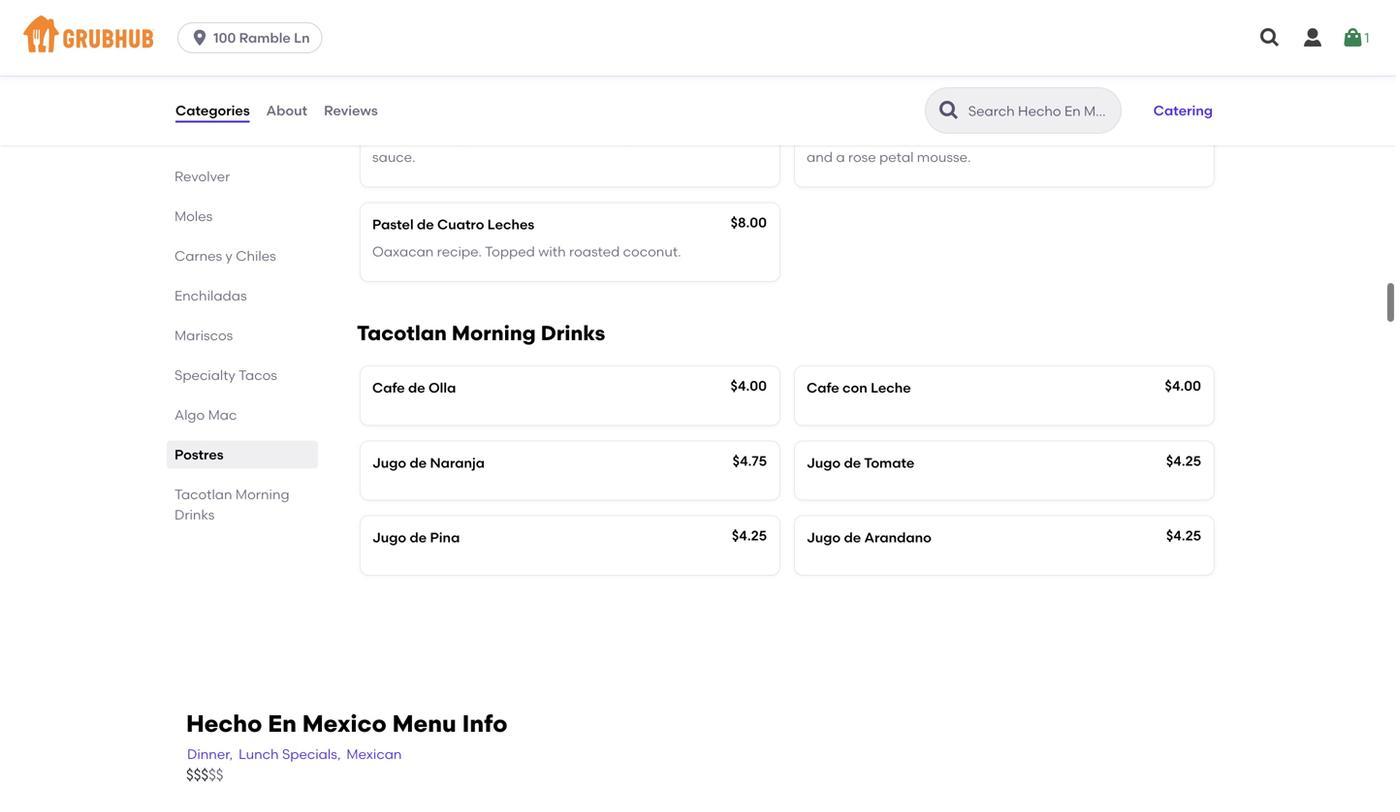 Task type: locate. For each thing, give the bounding box(es) containing it.
tomate
[[864, 455, 915, 471]]

recipe. for cuatro
[[437, 244, 482, 260]]

1 cafe from the left
[[372, 380, 405, 396]]

hecho
[[186, 710, 262, 738]]

de for tomate
[[844, 455, 861, 471]]

postel
[[807, 102, 848, 118]]

leches right tres
[[901, 102, 948, 118]]

naranja
[[430, 455, 485, 471]]

tentenpie
[[175, 129, 241, 145]]

$4.00
[[731, 378, 767, 394], [1165, 378, 1201, 394]]

categories button
[[175, 76, 251, 145]]

0 vertical spatial tacotlan
[[357, 321, 447, 346]]

0 horizontal spatial topped
[[485, 244, 535, 260]]

proceed
[[1160, 462, 1216, 479]]

0 vertical spatial leches
[[901, 102, 948, 118]]

reviews button
[[323, 76, 379, 145]]

oaxacan up and
[[807, 129, 868, 146]]

de left 'tomate'
[[844, 455, 861, 471]]

jugo de pina
[[372, 530, 460, 546]]

0 vertical spatial oaxacan
[[807, 129, 868, 146]]

best
[[175, 9, 203, 26]]

2 $4.00 from the left
[[1165, 378, 1201, 394]]

1 horizontal spatial with
[[581, 129, 608, 146]]

drinks down 'roasted'
[[541, 321, 605, 346]]

1 horizontal spatial tacotlan morning drinks
[[357, 321, 605, 346]]

coffee
[[1088, 129, 1130, 146]]

leches
[[901, 102, 948, 118], [488, 216, 534, 233]]

de left olla
[[408, 380, 425, 396]]

0 horizontal spatial drinks
[[175, 507, 215, 523]]

de for pina
[[410, 530, 427, 546]]

morning down mac
[[236, 486, 290, 503]]

a right and
[[836, 149, 845, 165]]

$4.00 for leche
[[1165, 378, 1201, 394]]

0 horizontal spatial tacotlan
[[175, 486, 232, 503]]

leche
[[871, 380, 911, 396]]

1 horizontal spatial recipe.
[[871, 129, 916, 146]]

0 vertical spatial recipe.
[[871, 129, 916, 146]]

1 horizontal spatial a
[[836, 149, 845, 165]]

1 vertical spatial leches
[[488, 216, 534, 233]]

jugo
[[372, 455, 406, 471], [807, 455, 841, 471], [372, 530, 406, 546], [807, 530, 841, 546]]

1 $4.00 from the left
[[731, 378, 767, 394]]

with inside traditional egg custard topped with a goat milk caramel sauce.
[[581, 129, 608, 146]]

1 horizontal spatial leches
[[901, 102, 948, 118]]

de right flan
[[404, 102, 421, 118]]

lunch specials, button
[[238, 744, 342, 765]]

goat
[[624, 129, 655, 146]]

0 horizontal spatial morning
[[236, 486, 290, 503]]

topped inside oaxacan recipe. topped with a chocolate-coffee sauce and a rose petal mousse.
[[919, 129, 970, 146]]

1 vertical spatial morning
[[236, 486, 290, 503]]

1 horizontal spatial drinks
[[541, 321, 605, 346]]

categories
[[176, 102, 250, 119]]

2 horizontal spatial with
[[973, 129, 1000, 146]]

oaxacan recipe. topped with roasted coconut.
[[372, 244, 681, 260]]

1 horizontal spatial morning
[[452, 321, 536, 346]]

0 vertical spatial tacotlan morning drinks
[[357, 321, 605, 346]]

dinner, button
[[186, 744, 234, 765]]

lunch
[[239, 746, 279, 762]]

jugo de tomate
[[807, 455, 915, 471]]

flan
[[372, 102, 401, 118]]

recipe. up the petal
[[871, 129, 916, 146]]

pastel de cuatro leches
[[372, 216, 534, 233]]

0 horizontal spatial oaxacan
[[372, 244, 434, 260]]

svg image
[[1259, 26, 1282, 49], [1301, 26, 1325, 49], [190, 28, 210, 48]]

oaxacan down pastel
[[372, 244, 434, 260]]

enchiladas
[[175, 288, 247, 304]]

1 horizontal spatial topped
[[919, 129, 970, 146]]

de for naranja
[[410, 455, 427, 471]]

recipe. down cuatro
[[437, 244, 482, 260]]

0 vertical spatial morning
[[452, 321, 536, 346]]

$4.00 up the $4.75
[[731, 378, 767, 394]]

proceed to checkout button
[[1100, 453, 1360, 488]]

drinks down postres
[[175, 507, 215, 523]]

cafe left con
[[807, 380, 839, 396]]

$4.25 for $4.25
[[1166, 528, 1201, 544]]

morning up olla
[[452, 321, 536, 346]]

mexican
[[347, 746, 402, 762]]

algo mac
[[175, 407, 237, 423]]

$4.25 down proceed
[[1166, 528, 1201, 544]]

petal
[[880, 149, 914, 165]]

leches up oaxacan recipe. topped with roasted coconut.
[[488, 216, 534, 233]]

de left tres
[[851, 102, 868, 118]]

1 vertical spatial tacotlan
[[175, 486, 232, 503]]

0 vertical spatial topped
[[919, 129, 970, 146]]

topped
[[529, 129, 577, 146]]

1 vertical spatial tacotlan morning drinks
[[175, 486, 290, 523]]

jugo left 'tomate'
[[807, 455, 841, 471]]

jugo left naranja
[[372, 455, 406, 471]]

de left arandano
[[844, 530, 861, 546]]

with for oaxacan recipe. topped with roasted coconut.
[[538, 244, 566, 260]]

jugo for jugo de pina
[[372, 530, 406, 546]]

with inside oaxacan recipe. topped with a chocolate-coffee sauce and a rose petal mousse.
[[973, 129, 1000, 146]]

1 horizontal spatial oaxacan
[[807, 129, 868, 146]]

with right the topped
[[581, 129, 608, 146]]

de for arandano
[[844, 530, 861, 546]]

a
[[611, 129, 620, 146], [1004, 129, 1013, 146], [836, 149, 845, 165]]

tacotlan up cafe de olla in the left of the page
[[357, 321, 447, 346]]

dinner, lunch specials, mexican
[[187, 746, 402, 762]]

2 cafe from the left
[[807, 380, 839, 396]]

100 ramble ln button
[[178, 22, 330, 53]]

topped down pastel de cuatro leches
[[485, 244, 535, 260]]

sauce.
[[372, 149, 416, 165]]

0 horizontal spatial with
[[538, 244, 566, 260]]

tacotlan morning drinks
[[357, 321, 605, 346], [175, 486, 290, 523]]

topped up "mousse."
[[919, 129, 970, 146]]

arandano
[[864, 530, 932, 546]]

oaxacan for pastel
[[372, 244, 434, 260]]

with down search hecho en mexico search field
[[973, 129, 1000, 146]]

$4.25 left to
[[1166, 453, 1201, 469]]

drinks inside "tacotlan morning drinks"
[[175, 507, 215, 523]]

0 horizontal spatial recipe.
[[437, 244, 482, 260]]

cafe left olla
[[372, 380, 405, 396]]

about button
[[265, 76, 308, 145]]

0 horizontal spatial tacotlan morning drinks
[[175, 486, 290, 523]]

Search Hecho En Mexico search field
[[967, 102, 1115, 120]]

tacotlan
[[357, 321, 447, 346], [175, 486, 232, 503]]

1 horizontal spatial cafe
[[807, 380, 839, 396]]

sopas
[[175, 49, 215, 66]]

de right pastel
[[417, 216, 434, 233]]

mariscos
[[175, 327, 233, 344]]

$4.00 for olla
[[731, 378, 767, 394]]

recipe.
[[871, 129, 916, 146], [437, 244, 482, 260]]

to
[[1219, 462, 1233, 479]]

checkout
[[1236, 462, 1300, 479]]

cafe
[[372, 380, 405, 396], [807, 380, 839, 396]]

0 horizontal spatial a
[[611, 129, 620, 146]]

topped for pastel de cuatro leches
[[485, 244, 535, 260]]

1 vertical spatial drinks
[[175, 507, 215, 523]]

tacotlan down postres
[[175, 486, 232, 503]]

morning
[[452, 321, 536, 346], [236, 486, 290, 503]]

search icon image
[[937, 99, 961, 122]]

0 horizontal spatial $4.00
[[731, 378, 767, 394]]

jugo for jugo de tomate
[[807, 455, 841, 471]]

tacotlan morning drinks down postres
[[175, 486, 290, 523]]

with
[[581, 129, 608, 146], [973, 129, 1000, 146], [538, 244, 566, 260]]

jugo left arandano
[[807, 530, 841, 546]]

2 horizontal spatial svg image
[[1301, 26, 1325, 49]]

hecho en mexico menu info
[[186, 710, 508, 738]]

de for cuatro
[[417, 216, 434, 233]]

svg image
[[1342, 26, 1365, 49]]

oaxacan inside oaxacan recipe. topped with a chocolate-coffee sauce and a rose petal mousse.
[[807, 129, 868, 146]]

1 horizontal spatial $4.00
[[1165, 378, 1201, 394]]

tacos
[[239, 367, 277, 384]]

a left goat in the top of the page
[[611, 129, 620, 146]]

$4.00 up proceed
[[1165, 378, 1201, 394]]

1 vertical spatial topped
[[485, 244, 535, 260]]

0 horizontal spatial cafe
[[372, 380, 405, 396]]

a down search hecho en mexico search field
[[1004, 129, 1013, 146]]

jugo left pina
[[372, 530, 406, 546]]

0 horizontal spatial svg image
[[190, 28, 210, 48]]

menu
[[392, 710, 456, 738]]

drinks
[[541, 321, 605, 346], [175, 507, 215, 523]]

with left 'roasted'
[[538, 244, 566, 260]]

recipe. inside oaxacan recipe. topped with a chocolate-coffee sauce and a rose petal mousse.
[[871, 129, 916, 146]]

topped for postel de tres leches
[[919, 129, 970, 146]]

0 horizontal spatial leches
[[488, 216, 534, 233]]

oaxacan
[[807, 129, 868, 146], [372, 244, 434, 260]]

a inside traditional egg custard topped with a goat milk caramel sauce.
[[611, 129, 620, 146]]

1 vertical spatial oaxacan
[[372, 244, 434, 260]]

tacotlan morning drinks up olla
[[357, 321, 605, 346]]

catering button
[[1145, 89, 1222, 132]]

de left pina
[[410, 530, 427, 546]]

de left naranja
[[410, 455, 427, 471]]

1 vertical spatial recipe.
[[437, 244, 482, 260]]

oaxacan recipe. topped with a chocolate-coffee sauce and a rose petal mousse.
[[807, 129, 1173, 165]]



Task type: describe. For each thing, give the bounding box(es) containing it.
jugo de arandano
[[807, 530, 932, 546]]

$4.75
[[733, 453, 767, 469]]

olla
[[429, 380, 456, 396]]

postres
[[175, 447, 224, 463]]

mexican button
[[346, 744, 403, 765]]

2 horizontal spatial a
[[1004, 129, 1013, 146]]

de for tres
[[851, 102, 868, 118]]

algo
[[175, 407, 205, 423]]

info
[[462, 710, 508, 738]]

1 horizontal spatial tacotlan
[[357, 321, 447, 346]]

$$$$$
[[186, 767, 223, 784]]

de for olla
[[408, 380, 425, 396]]

1
[[1365, 29, 1370, 46]]

mousse.
[[917, 149, 971, 165]]

de for cajeta
[[404, 102, 421, 118]]

milk
[[658, 129, 685, 146]]

ensalads
[[175, 89, 234, 105]]

cafe con leche
[[807, 380, 911, 396]]

pina
[[430, 530, 460, 546]]

svg image inside 100 ramble ln button
[[190, 28, 210, 48]]

jugo for jugo de naranja
[[372, 455, 406, 471]]

pastel
[[372, 216, 414, 233]]

cuatro
[[437, 216, 484, 233]]

reviews
[[324, 102, 378, 119]]

traditional
[[372, 129, 443, 146]]

cafe for cafe de olla
[[372, 380, 405, 396]]

flan de cajeta
[[372, 102, 470, 118]]

ln
[[294, 30, 310, 46]]

with for oaxacan recipe. topped with a chocolate-coffee sauce and a rose petal mousse.
[[973, 129, 1000, 146]]

carnes
[[175, 248, 222, 264]]

cafe de olla
[[372, 380, 456, 396]]

dinner,
[[187, 746, 233, 762]]

postel de tres leches
[[807, 102, 948, 118]]

main navigation navigation
[[0, 0, 1396, 76]]

1 button
[[1342, 20, 1370, 55]]

oaxacan for postel
[[807, 129, 868, 146]]

1 horizontal spatial svg image
[[1259, 26, 1282, 49]]

con
[[843, 380, 868, 396]]

mac
[[208, 407, 237, 423]]

specialty tacos
[[175, 367, 277, 384]]

cajeta
[[424, 102, 470, 118]]

revolver
[[175, 168, 230, 185]]

coconut.
[[623, 244, 681, 260]]

traditional egg custard topped with a goat milk caramel sauce.
[[372, 129, 744, 165]]

specialty
[[175, 367, 236, 384]]

jugo for jugo de arandano
[[807, 530, 841, 546]]

custard
[[475, 129, 526, 146]]

$$$
[[186, 767, 209, 784]]

recipe. for tres
[[871, 129, 916, 146]]

ramble
[[239, 30, 291, 46]]

carnes y chiles
[[175, 248, 276, 264]]

chocolate-
[[1016, 129, 1088, 146]]

moles
[[175, 208, 213, 225]]

about
[[266, 102, 307, 119]]

cafe for cafe con leche
[[807, 380, 839, 396]]

0 vertical spatial drinks
[[541, 321, 605, 346]]

chiles
[[236, 248, 276, 264]]

caramel
[[688, 129, 744, 146]]

en
[[268, 710, 297, 738]]

$12.00
[[1160, 100, 1201, 116]]

sellers
[[206, 9, 248, 26]]

leches for postel de tres leches
[[901, 102, 948, 118]]

y
[[225, 248, 233, 264]]

proceed to checkout
[[1160, 462, 1300, 479]]

egg
[[446, 129, 472, 146]]

specials,
[[282, 746, 341, 762]]

100 ramble ln
[[213, 30, 310, 46]]

mexico
[[302, 710, 387, 738]]

leches for pastel de cuatro leches
[[488, 216, 534, 233]]

$8.00
[[731, 214, 767, 231]]

$4.25 for $4.75
[[1166, 453, 1201, 469]]

tres
[[871, 102, 898, 118]]

catering
[[1154, 102, 1213, 119]]

sauce
[[1133, 129, 1173, 146]]

100
[[213, 30, 236, 46]]

and
[[807, 149, 833, 165]]

roasted
[[569, 244, 620, 260]]

jugo de naranja
[[372, 455, 485, 471]]

best sellers
[[175, 9, 248, 26]]

rose
[[848, 149, 876, 165]]

$4.25 down the $4.75
[[732, 528, 767, 544]]



Task type: vqa. For each thing, say whether or not it's contained in the screenshot.
chopped inside Taking "Vienna Beef" back to its roots with our special remoulade, brown mustard, crispy onions, chopped onion and Kosher pickle
no



